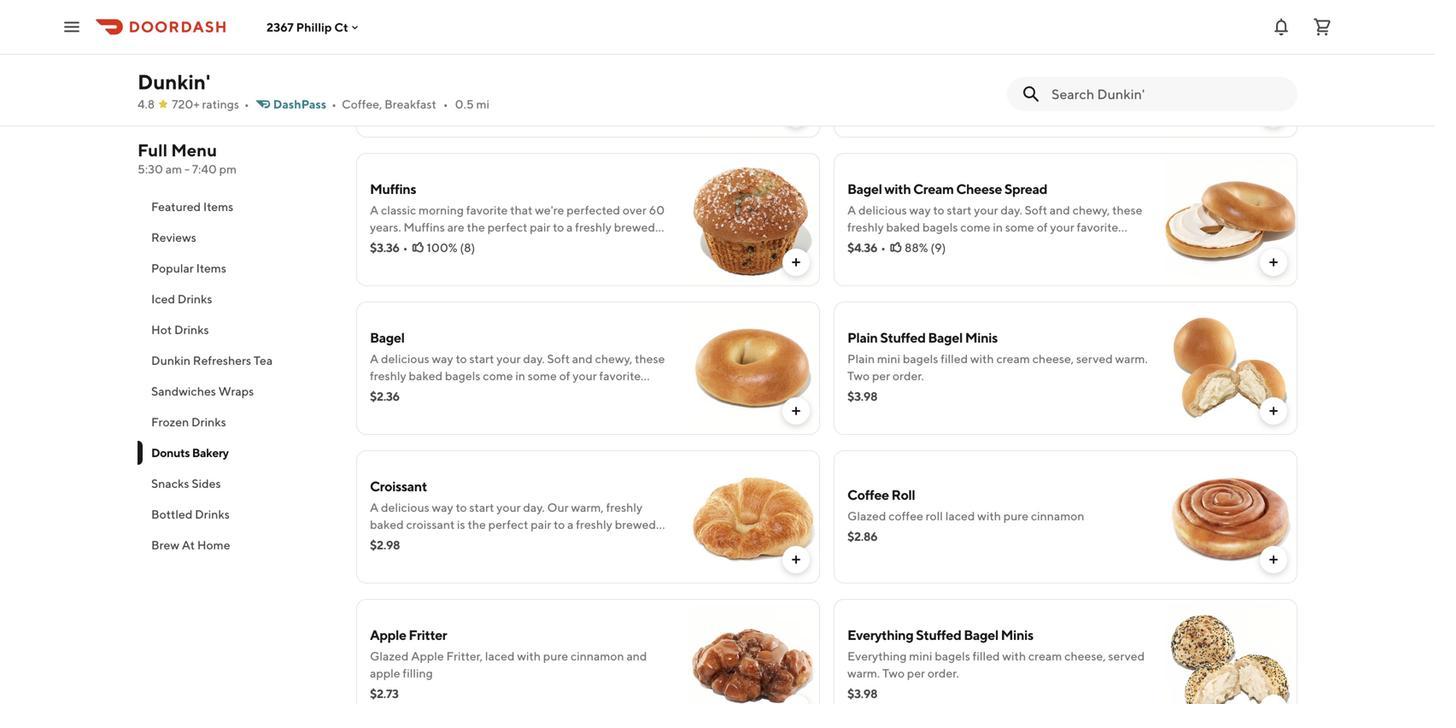 Task type: describe. For each thing, give the bounding box(es) containing it.
$2.23 •
[[370, 92, 408, 106]]

$4.36
[[848, 241, 878, 255]]

add item to cart image for apple
[[790, 702, 803, 704]]

a inside croissant a delicious way to start your day. our warm, freshly baked croissant is the perfect pair to a freshly brewed hot or iced coffee
[[568, 517, 574, 532]]

cheese
[[957, 181, 1002, 197]]

reviews button
[[138, 222, 336, 253]]

baked
[[370, 517, 404, 532]]

apple
[[370, 666, 401, 680]]

is
[[457, 517, 465, 532]]

snacks sides button
[[138, 468, 336, 499]]

tea
[[254, 353, 273, 367]]

over
[[623, 203, 647, 217]]

bagel with cream cheese spread image
[[1165, 153, 1298, 286]]

with inside plain stuffed bagel minis plain mini bagels filled with cream cheese, served warm. two per order. $3.98
[[971, 352, 994, 366]]

coffee inside croissant a delicious way to start your day. our warm, freshly baked croissant is the perfect pair to a freshly brewed hot or iced coffee
[[433, 535, 471, 549]]

reviews
[[151, 230, 196, 244]]

$3.98 for everything stuffed bagel minis
[[848, 687, 878, 701]]

per for everything
[[908, 666, 926, 680]]

order. for plain
[[893, 369, 924, 383]]

drinks for hot drinks
[[174, 323, 209, 337]]

0 items, open order cart image
[[1313, 17, 1333, 37]]

laced for fritter
[[485, 649, 515, 663]]

add item to cart image for bagel
[[790, 404, 803, 418]]

featured
[[151, 200, 201, 214]]

sides
[[192, 476, 221, 491]]

bagel image
[[687, 302, 820, 435]]

two for everything
[[883, 666, 905, 680]]

favorite
[[466, 203, 508, 217]]

sandwiches wraps button
[[138, 376, 336, 407]]

1 vertical spatial to
[[456, 500, 467, 514]]

stuffed for plain
[[881, 329, 926, 346]]

and
[[627, 649, 647, 663]]

sandwiches wraps
[[151, 384, 254, 398]]

refreshers
[[193, 353, 251, 367]]

coffee, breakfast • 0.5 mi
[[342, 97, 490, 111]]

coffee
[[889, 509, 924, 523]]

dunkin refreshers tea
[[151, 353, 273, 367]]

with inside coffee roll glazed coffee roll laced with pure cinnamon $2.86
[[978, 509, 1002, 523]]

bagels for everything
[[935, 649, 971, 663]]

drinks for frozen drinks
[[191, 415, 226, 429]]

roll
[[892, 487, 916, 503]]

1 vertical spatial freshly
[[606, 500, 643, 514]]

4.8
[[138, 97, 155, 111]]

add item to cart image for coffee
[[1267, 553, 1281, 567]]

2 everything from the top
[[848, 649, 907, 663]]

the inside croissant a delicious way to start your day. our warm, freshly baked croissant is the perfect pair to a freshly brewed hot or iced coffee
[[468, 517, 486, 532]]

bagel inside everything stuffed bagel minis everything mini bagels filled with cream cheese, served warm. two per order. $3.98
[[964, 627, 999, 643]]

brew at home button
[[138, 530, 336, 561]]

7:40
[[192, 162, 217, 176]]

filled for everything stuffed bagel minis
[[973, 649, 1000, 663]]

everything stuffed bagel minis image
[[1165, 599, 1298, 704]]

bagels for plain
[[903, 352, 939, 366]]

frozen
[[151, 415, 189, 429]]

plain stuffed bagel minis image
[[1165, 302, 1298, 435]]

cheese, for plain stuffed bagel minis
[[1033, 352, 1074, 366]]

brew
[[151, 538, 179, 552]]

60
[[649, 203, 665, 217]]

100%
[[427, 241, 458, 255]]

coffee inside coffee roll glazed coffee roll laced with pure cinnamon $2.86
[[848, 487, 889, 503]]

muffins image
[[687, 153, 820, 286]]

available
[[410, 237, 460, 251]]

• for dashpass •
[[332, 97, 337, 111]]

spread
[[1005, 181, 1048, 197]]

popular items button
[[138, 253, 336, 284]]

2367 phillip ct button
[[267, 20, 362, 34]]

stuffed for everything
[[916, 627, 962, 643]]

Item Search search field
[[1052, 85, 1285, 103]]

coffee roll image
[[1165, 450, 1298, 584]]

muffins a classic morning favorite that we're perfected over 60 years. muffins are the perfect pair to a freshly brewed coffee. available in the following varieties: blueberry & coffee
[[370, 181, 665, 268]]

0.5
[[455, 97, 474, 111]]

$4.36 •
[[848, 241, 886, 255]]

brew at home
[[151, 538, 230, 552]]

2367 phillip ct
[[267, 20, 348, 34]]

frozen drinks
[[151, 415, 226, 429]]

everything stuffed bagel minis everything mini bagels filled with cream cheese, served warm. two per order. $3.98
[[848, 627, 1145, 701]]

86% (23)
[[427, 92, 474, 106]]

2 plain from the top
[[848, 352, 875, 366]]

a inside muffins a classic morning favorite that we're perfected over 60 years. muffins are the perfect pair to a freshly brewed coffee. available in the following varieties: blueberry & coffee
[[567, 220, 573, 234]]

croissant image
[[687, 450, 820, 584]]

$3.36
[[370, 241, 400, 255]]

• for $2.23 •
[[403, 92, 408, 106]]

pm
[[219, 162, 237, 176]]

0 horizontal spatial apple
[[370, 627, 406, 643]]

fritter
[[409, 627, 447, 643]]

&
[[655, 237, 663, 251]]

way
[[432, 500, 454, 514]]

bottled drinks
[[151, 507, 230, 521]]

$2.23
[[370, 92, 399, 106]]

dashpass •
[[273, 97, 337, 111]]

years.
[[370, 220, 401, 234]]

1 vertical spatial the
[[475, 237, 493, 251]]

cream for plain stuffed bagel minis
[[997, 352, 1031, 366]]

freshly inside muffins a classic morning favorite that we're perfected over 60 years. muffins are the perfect pair to a freshly brewed coffee. available in the following varieties: blueberry & coffee
[[575, 220, 612, 234]]

hot inside croissant a delicious way to start your day. our warm, freshly baked croissant is the perfect pair to a freshly brewed hot or iced coffee
[[370, 535, 391, 549]]

2367
[[267, 20, 294, 34]]

hot drinks
[[151, 323, 209, 337]]

fritter,
[[447, 649, 483, 663]]

start
[[470, 500, 494, 514]]

dunkin'
[[138, 70, 210, 94]]

88% (9)
[[905, 241, 946, 255]]

1 vertical spatial apple
[[411, 649, 444, 663]]

at
[[182, 538, 195, 552]]

drinks for iced drinks
[[178, 292, 212, 306]]

menu
[[171, 140, 217, 160]]

add item to cart image for croissant
[[790, 553, 803, 567]]

2 vertical spatial to
[[554, 517, 565, 532]]

perfect inside croissant a delicious way to start your day. our warm, freshly baked croissant is the perfect pair to a freshly brewed hot or iced coffee
[[489, 517, 529, 532]]

popular items
[[151, 261, 226, 275]]

in
[[463, 237, 473, 251]]

coffee inside muffins a classic morning favorite that we're perfected over 60 years. muffins are the perfect pair to a freshly brewed coffee. available in the following varieties: blueberry & coffee
[[370, 254, 408, 268]]

our
[[547, 500, 569, 514]]

pure for coffee roll
[[1004, 509, 1029, 523]]

two for plain
[[848, 369, 870, 383]]

dozen donuts image
[[1165, 4, 1298, 138]]

croissant
[[370, 478, 427, 494]]

we're
[[535, 203, 564, 217]]

filling
[[403, 666, 433, 680]]

coffee.
[[370, 237, 408, 251]]

home
[[197, 538, 230, 552]]

roll
[[926, 509, 943, 523]]



Task type: locate. For each thing, give the bounding box(es) containing it.
mini inside everything stuffed bagel minis everything mini bagels filled with cream cheese, served warm. two per order. $3.98
[[910, 649, 933, 663]]

0 vertical spatial pair
[[530, 220, 551, 234]]

0 horizontal spatial glazed
[[370, 649, 409, 663]]

filled inside plain stuffed bagel minis plain mini bagels filled with cream cheese, served warm. two per order. $3.98
[[941, 352, 968, 366]]

glazed up apple on the left of the page
[[370, 649, 409, 663]]

perfected
[[567, 203, 621, 217]]

cheese, inside everything stuffed bagel minis everything mini bagels filled with cream cheese, served warm. two per order. $3.98
[[1065, 649, 1106, 663]]

• left (23)
[[443, 97, 448, 111]]

filled for plain stuffed bagel minis
[[941, 352, 968, 366]]

perfect up following
[[488, 220, 528, 234]]

1 vertical spatial warm.
[[848, 666, 880, 680]]

apple up apple on the left of the page
[[370, 627, 406, 643]]

two inside plain stuffed bagel minis plain mini bagels filled with cream cheese, served warm. two per order. $3.98
[[848, 369, 870, 383]]

everything
[[848, 627, 914, 643], [848, 649, 907, 663]]

pair inside croissant a delicious way to start your day. our warm, freshly baked croissant is the perfect pair to a freshly brewed hot or iced coffee
[[531, 517, 552, 532]]

0 horizontal spatial two
[[848, 369, 870, 383]]

2 a from the top
[[370, 500, 379, 514]]

glazed inside coffee roll glazed coffee roll laced with pure cinnamon $2.86
[[848, 509, 887, 523]]

1 vertical spatial coffee
[[848, 487, 889, 503]]

freshly
[[575, 220, 612, 234], [606, 500, 643, 514], [576, 517, 613, 532]]

order. inside everything stuffed bagel minis everything mini bagels filled with cream cheese, served warm. two per order. $3.98
[[928, 666, 959, 680]]

$3.98 for plain stuffed bagel minis
[[848, 389, 878, 403]]

a down our
[[568, 517, 574, 532]]

items for popular items
[[196, 261, 226, 275]]

day.
[[523, 500, 545, 514]]

0 vertical spatial mini
[[878, 352, 901, 366]]

0 vertical spatial a
[[567, 220, 573, 234]]

mi
[[476, 97, 490, 111]]

add item to cart image
[[1267, 256, 1281, 269], [790, 404, 803, 418], [790, 553, 803, 567], [1267, 702, 1281, 704]]

0 vertical spatial bagels
[[903, 352, 939, 366]]

warm. inside plain stuffed bagel minis plain mini bagels filled with cream cheese, served warm. two per order. $3.98
[[1116, 352, 1148, 366]]

minis for plain stuffed bagel minis
[[965, 329, 998, 346]]

muffins up available
[[404, 220, 445, 234]]

1 plain from the top
[[848, 329, 878, 346]]

1 vertical spatial $3.98
[[848, 687, 878, 701]]

the
[[467, 220, 485, 234], [475, 237, 493, 251], [468, 517, 486, 532]]

2 vertical spatial coffee
[[433, 535, 471, 549]]

coffee down is
[[433, 535, 471, 549]]

perfect inside muffins a classic morning favorite that we're perfected over 60 years. muffins are the perfect pair to a freshly brewed coffee. available in the following varieties: blueberry & coffee
[[488, 220, 528, 234]]

0 vertical spatial hot
[[151, 323, 172, 337]]

cinnamon for coffee roll
[[1031, 509, 1085, 523]]

1 vertical spatial bagels
[[935, 649, 971, 663]]

0 horizontal spatial warm.
[[848, 666, 880, 680]]

1 vertical spatial items
[[196, 261, 226, 275]]

a inside croissant a delicious way to start your day. our warm, freshly baked croissant is the perfect pair to a freshly brewed hot or iced coffee
[[370, 500, 379, 514]]

classic
[[381, 203, 416, 217]]

1 vertical spatial laced
[[485, 649, 515, 663]]

breakfast
[[385, 97, 437, 111]]

0 vertical spatial freshly
[[575, 220, 612, 234]]

0 horizontal spatial mini
[[878, 352, 901, 366]]

0 horizontal spatial per
[[873, 369, 891, 383]]

88%
[[905, 241, 929, 255]]

pair down we're
[[530, 220, 551, 234]]

freshly down warm,
[[576, 517, 613, 532]]

iced
[[151, 292, 175, 306], [407, 535, 431, 549]]

the right in
[[475, 237, 493, 251]]

bagels inside plain stuffed bagel minis plain mini bagels filled with cream cheese, served warm. two per order. $3.98
[[903, 352, 939, 366]]

a for croissant
[[370, 500, 379, 514]]

drinks down popular items
[[178, 292, 212, 306]]

popular
[[151, 261, 194, 275]]

• left coffee,
[[332, 97, 337, 111]]

sandwiches
[[151, 384, 216, 398]]

warm. for plain stuffed bagel minis
[[1116, 352, 1148, 366]]

cream inside plain stuffed bagel minis plain mini bagels filled with cream cheese, served warm. two per order. $3.98
[[997, 352, 1031, 366]]

cinnamon inside coffee roll glazed coffee roll laced with pure cinnamon $2.86
[[1031, 509, 1085, 523]]

classic donuts image
[[687, 4, 820, 138]]

laced inside coffee roll glazed coffee roll laced with pure cinnamon $2.86
[[946, 509, 975, 523]]

iced inside button
[[151, 292, 175, 306]]

drinks
[[178, 292, 212, 306], [174, 323, 209, 337], [191, 415, 226, 429], [195, 507, 230, 521]]

delicious
[[381, 500, 430, 514]]

• right $4.36
[[881, 241, 886, 255]]

frozen drinks button
[[138, 407, 336, 438]]

1 $3.98 from the top
[[848, 389, 878, 403]]

to down our
[[554, 517, 565, 532]]

plain stuffed bagel minis plain mini bagels filled with cream cheese, served warm. two per order. $3.98
[[848, 329, 1148, 403]]

$3.98 inside everything stuffed bagel minis everything mini bagels filled with cream cheese, served warm. two per order. $3.98
[[848, 687, 878, 701]]

apple up filling
[[411, 649, 444, 663]]

0 vertical spatial order.
[[893, 369, 924, 383]]

0 vertical spatial cheese,
[[1033, 352, 1074, 366]]

1 vertical spatial a
[[568, 517, 574, 532]]

0 vertical spatial pure
[[1004, 509, 1029, 523]]

1 vertical spatial glazed
[[370, 649, 409, 663]]

apple fritter image
[[687, 599, 820, 704]]

phillip
[[296, 20, 332, 34]]

items right popular at the left top of page
[[196, 261, 226, 275]]

0 vertical spatial muffins
[[370, 181, 416, 197]]

add item to cart image for morning
[[790, 256, 803, 269]]

1 vertical spatial muffins
[[404, 220, 445, 234]]

0 vertical spatial cream
[[997, 352, 1031, 366]]

1 horizontal spatial glazed
[[848, 509, 887, 523]]

a
[[370, 203, 379, 217], [370, 500, 379, 514]]

the up in
[[467, 220, 485, 234]]

cheese,
[[1033, 352, 1074, 366], [1065, 649, 1106, 663]]

blueberry
[[599, 237, 653, 251]]

0 vertical spatial items
[[203, 200, 234, 214]]

• for $4.36 •
[[881, 241, 886, 255]]

bagel inside plain stuffed bagel minis plain mini bagels filled with cream cheese, served warm. two per order. $3.98
[[928, 329, 963, 346]]

1 horizontal spatial pure
[[1004, 509, 1029, 523]]

full
[[138, 140, 168, 160]]

0 vertical spatial $3.98
[[848, 389, 878, 403]]

stuffed
[[881, 329, 926, 346], [916, 627, 962, 643]]

0 vertical spatial coffee
[[370, 254, 408, 268]]

minis for everything stuffed bagel minis
[[1001, 627, 1034, 643]]

1 horizontal spatial coffee
[[433, 535, 471, 549]]

a up years.
[[370, 203, 379, 217]]

order. for everything
[[928, 666, 959, 680]]

0 vertical spatial brewed
[[614, 220, 656, 234]]

1 horizontal spatial laced
[[946, 509, 975, 523]]

items
[[203, 200, 234, 214], [196, 261, 226, 275]]

coffee,
[[342, 97, 382, 111]]

1 horizontal spatial per
[[908, 666, 926, 680]]

iced inside croissant a delicious way to start your day. our warm, freshly baked croissant is the perfect pair to a freshly brewed hot or iced coffee
[[407, 535, 431, 549]]

glazed for coffee
[[848, 509, 887, 523]]

0 horizontal spatial filled
[[941, 352, 968, 366]]

1 vertical spatial order.
[[928, 666, 959, 680]]

pure
[[1004, 509, 1029, 523], [543, 649, 568, 663]]

cheese, for everything stuffed bagel minis
[[1065, 649, 1106, 663]]

iced drinks button
[[138, 284, 336, 315]]

mini for plain
[[878, 352, 901, 366]]

freshly right warm,
[[606, 500, 643, 514]]

mini for everything
[[910, 649, 933, 663]]

laced right fritter,
[[485, 649, 515, 663]]

0 horizontal spatial hot
[[151, 323, 172, 337]]

cream
[[914, 181, 954, 197]]

0 vertical spatial the
[[467, 220, 485, 234]]

0 horizontal spatial iced
[[151, 292, 175, 306]]

(8)
[[460, 241, 475, 255]]

0 vertical spatial two
[[848, 369, 870, 383]]

bagels inside everything stuffed bagel minis everything mini bagels filled with cream cheese, served warm. two per order. $3.98
[[935, 649, 971, 663]]

1 vertical spatial everything
[[848, 649, 907, 663]]

pure inside coffee roll glazed coffee roll laced with pure cinnamon $2.86
[[1004, 509, 1029, 523]]

1 horizontal spatial warm.
[[1116, 352, 1148, 366]]

• right ratings
[[244, 97, 249, 111]]

$2.98
[[370, 538, 400, 552]]

100% (8)
[[427, 241, 475, 255]]

1 vertical spatial a
[[370, 500, 379, 514]]

1 everything from the top
[[848, 627, 914, 643]]

1 vertical spatial filled
[[973, 649, 1000, 663]]

$3.36 •
[[370, 241, 408, 255]]

1 vertical spatial perfect
[[489, 517, 529, 532]]

0 vertical spatial warm.
[[1116, 352, 1148, 366]]

freshly down perfected
[[575, 220, 612, 234]]

1 vertical spatial mini
[[910, 649, 933, 663]]

croissant a delicious way to start your day. our warm, freshly baked croissant is the perfect pair to a freshly brewed hot or iced coffee
[[370, 478, 656, 549]]

bagel
[[848, 181, 882, 197], [370, 329, 405, 346], [928, 329, 963, 346], [964, 627, 999, 643]]

1 vertical spatial hot
[[370, 535, 391, 549]]

open menu image
[[62, 17, 82, 37]]

served for everything stuffed bagel minis
[[1109, 649, 1145, 663]]

cream for everything stuffed bagel minis
[[1029, 649, 1063, 663]]

0 vertical spatial perfect
[[488, 220, 528, 234]]

dunkin
[[151, 353, 191, 367]]

filled inside everything stuffed bagel minis everything mini bagels filled with cream cheese, served warm. two per order. $3.98
[[973, 649, 1000, 663]]

0 horizontal spatial pure
[[543, 649, 568, 663]]

720+
[[172, 97, 200, 111]]

1 horizontal spatial two
[[883, 666, 905, 680]]

720+ ratings •
[[172, 97, 249, 111]]

$2.73
[[370, 687, 399, 701]]

am
[[166, 162, 182, 176]]

1 horizontal spatial hot
[[370, 535, 391, 549]]

following
[[496, 237, 546, 251]]

0 horizontal spatial coffee
[[370, 254, 408, 268]]

snacks sides
[[151, 476, 221, 491]]

hot drinks button
[[138, 315, 336, 345]]

served
[[1077, 352, 1113, 366], [1109, 649, 1145, 663]]

plain
[[848, 329, 878, 346], [848, 352, 875, 366]]

glazed up $2.86
[[848, 509, 887, 523]]

coffee down coffee.
[[370, 254, 408, 268]]

cream inside everything stuffed bagel minis everything mini bagels filled with cream cheese, served warm. two per order. $3.98
[[1029, 649, 1063, 663]]

that
[[510, 203, 533, 217]]

brewed inside croissant a delicious way to start your day. our warm, freshly baked croissant is the perfect pair to a freshly brewed hot or iced coffee
[[615, 517, 656, 532]]

bakery
[[192, 446, 229, 460]]

0 horizontal spatial laced
[[485, 649, 515, 663]]

order. inside plain stuffed bagel minis plain mini bagels filled with cream cheese, served warm. two per order. $3.98
[[893, 369, 924, 383]]

a up varieties:
[[567, 220, 573, 234]]

1 vertical spatial cream
[[1029, 649, 1063, 663]]

iced drinks
[[151, 292, 212, 306]]

or
[[393, 535, 404, 549]]

per inside plain stuffed bagel minis plain mini bagels filled with cream cheese, served warm. two per order. $3.98
[[873, 369, 891, 383]]

apple
[[370, 627, 406, 643], [411, 649, 444, 663]]

glazed for apple
[[370, 649, 409, 663]]

0 vertical spatial a
[[370, 203, 379, 217]]

items up "reviews" button
[[203, 200, 234, 214]]

0 vertical spatial per
[[873, 369, 891, 383]]

(9)
[[931, 241, 946, 255]]

• right $2.23
[[403, 92, 408, 106]]

2 horizontal spatial coffee
[[848, 487, 889, 503]]

warm. inside everything stuffed bagel minis everything mini bagels filled with cream cheese, served warm. two per order. $3.98
[[848, 666, 880, 680]]

0 vertical spatial to
[[553, 220, 564, 234]]

apple fritter glazed apple fritter, laced with pure cinnamon and apple filling $2.73
[[370, 627, 647, 701]]

cheese, inside plain stuffed bagel minis plain mini bagels filled with cream cheese, served warm. two per order. $3.98
[[1033, 352, 1074, 366]]

drinks up "bakery"
[[191, 415, 226, 429]]

add item to cart image
[[1267, 107, 1281, 121], [790, 256, 803, 269], [1267, 404, 1281, 418], [1267, 553, 1281, 567], [790, 702, 803, 704]]

per for plain
[[873, 369, 891, 383]]

1 vertical spatial stuffed
[[916, 627, 962, 643]]

mini inside plain stuffed bagel minis plain mini bagels filled with cream cheese, served warm. two per order. $3.98
[[878, 352, 901, 366]]

0 vertical spatial stuffed
[[881, 329, 926, 346]]

$3.98
[[848, 389, 878, 403], [848, 687, 878, 701]]

warm.
[[1116, 352, 1148, 366], [848, 666, 880, 680]]

two
[[848, 369, 870, 383], [883, 666, 905, 680]]

brewed inside muffins a classic morning favorite that we're perfected over 60 years. muffins are the perfect pair to a freshly brewed coffee. available in the following varieties: blueberry & coffee
[[614, 220, 656, 234]]

1 vertical spatial cinnamon
[[571, 649, 624, 663]]

2 vertical spatial freshly
[[576, 517, 613, 532]]

ratings
[[202, 97, 239, 111]]

featured items button
[[138, 191, 336, 222]]

• for $3.36 •
[[403, 241, 408, 255]]

ct
[[334, 20, 348, 34]]

$3.98 inside plain stuffed bagel minis plain mini bagels filled with cream cheese, served warm. two per order. $3.98
[[848, 389, 878, 403]]

1 horizontal spatial filled
[[973, 649, 1000, 663]]

stuffed inside plain stuffed bagel minis plain mini bagels filled with cream cheese, served warm. two per order. $3.98
[[881, 329, 926, 346]]

cinnamon for apple fritter
[[571, 649, 624, 663]]

served for plain stuffed bagel minis
[[1077, 352, 1113, 366]]

varieties:
[[548, 237, 597, 251]]

are
[[447, 220, 465, 234]]

dunkin refreshers tea button
[[138, 345, 336, 376]]

add item to cart image for everything stuffed bagel minis
[[1267, 702, 1281, 704]]

a
[[567, 220, 573, 234], [568, 517, 574, 532]]

1 vertical spatial cheese,
[[1065, 649, 1106, 663]]

1 vertical spatial plain
[[848, 352, 875, 366]]

pure left and
[[543, 649, 568, 663]]

a up baked
[[370, 500, 379, 514]]

0 vertical spatial iced
[[151, 292, 175, 306]]

minis inside everything stuffed bagel minis everything mini bagels filled with cream cheese, served warm. two per order. $3.98
[[1001, 627, 1034, 643]]

0 vertical spatial everything
[[848, 627, 914, 643]]

0 horizontal spatial minis
[[965, 329, 998, 346]]

a for muffins
[[370, 203, 379, 217]]

1 horizontal spatial minis
[[1001, 627, 1034, 643]]

pair down day.
[[531, 517, 552, 532]]

$2.36
[[370, 389, 400, 403]]

2 vertical spatial the
[[468, 517, 486, 532]]

1 vertical spatial brewed
[[615, 517, 656, 532]]

with inside everything stuffed bagel minis everything mini bagels filled with cream cheese, served warm. two per order. $3.98
[[1003, 649, 1026, 663]]

perfect down your
[[489, 517, 529, 532]]

per inside everything stuffed bagel minis everything mini bagels filled with cream cheese, served warm. two per order. $3.98
[[908, 666, 926, 680]]

filled
[[941, 352, 968, 366], [973, 649, 1000, 663]]

donuts bakery
[[151, 446, 229, 460]]

pure inside apple fritter glazed apple fritter, laced with pure cinnamon and apple filling $2.73
[[543, 649, 568, 663]]

donuts
[[151, 446, 190, 460]]

add item to cart image for minis
[[1267, 404, 1281, 418]]

pure right roll at the right bottom of page
[[1004, 509, 1029, 523]]

the right is
[[468, 517, 486, 532]]

add item to cart image for bagel with cream cheese spread
[[1267, 256, 1281, 269]]

(23)
[[453, 92, 474, 106]]

served inside plain stuffed bagel minis plain mini bagels filled with cream cheese, served warm. two per order. $3.98
[[1077, 352, 1113, 366]]

-
[[185, 162, 190, 176]]

served inside everything stuffed bagel minis everything mini bagels filled with cream cheese, served warm. two per order. $3.98
[[1109, 649, 1145, 663]]

wraps
[[219, 384, 254, 398]]

a inside muffins a classic morning favorite that we're perfected over 60 years. muffins are the perfect pair to a freshly brewed coffee. available in the following varieties: blueberry & coffee
[[370, 203, 379, 217]]

notification bell image
[[1272, 17, 1292, 37]]

to up is
[[456, 500, 467, 514]]

warm. for everything stuffed bagel minis
[[848, 666, 880, 680]]

1 horizontal spatial cinnamon
[[1031, 509, 1085, 523]]

0 vertical spatial minis
[[965, 329, 998, 346]]

laced for roll
[[946, 509, 975, 523]]

drinks down iced drinks
[[174, 323, 209, 337]]

1 horizontal spatial iced
[[407, 535, 431, 549]]

•
[[403, 92, 408, 106], [244, 97, 249, 111], [332, 97, 337, 111], [443, 97, 448, 111], [403, 241, 408, 255], [881, 241, 886, 255]]

minis inside plain stuffed bagel minis plain mini bagels filled with cream cheese, served warm. two per order. $3.98
[[965, 329, 998, 346]]

drinks for bottled drinks
[[195, 507, 230, 521]]

0 vertical spatial laced
[[946, 509, 975, 523]]

two inside everything stuffed bagel minis everything mini bagels filled with cream cheese, served warm. two per order. $3.98
[[883, 666, 905, 680]]

$2.86
[[848, 529, 878, 544]]

0 horizontal spatial cinnamon
[[571, 649, 624, 663]]

1 horizontal spatial mini
[[910, 649, 933, 663]]

0 vertical spatial plain
[[848, 329, 878, 346]]

per
[[873, 369, 891, 383], [908, 666, 926, 680]]

0 vertical spatial served
[[1077, 352, 1113, 366]]

1 vertical spatial pair
[[531, 517, 552, 532]]

pure for apple fritter
[[543, 649, 568, 663]]

laced inside apple fritter glazed apple fritter, laced with pure cinnamon and apple filling $2.73
[[485, 649, 515, 663]]

1 vertical spatial iced
[[407, 535, 431, 549]]

hot
[[151, 323, 172, 337], [370, 535, 391, 549]]

0 vertical spatial glazed
[[848, 509, 887, 523]]

mini
[[878, 352, 901, 366], [910, 649, 933, 663]]

muffins up classic
[[370, 181, 416, 197]]

iced right or
[[407, 535, 431, 549]]

to down we're
[[553, 220, 564, 234]]

• right "$3.36"
[[403, 241, 408, 255]]

hot up dunkin at the bottom of page
[[151, 323, 172, 337]]

iced down popular at the left top of page
[[151, 292, 175, 306]]

glazed
[[848, 509, 887, 523], [370, 649, 409, 663]]

0 vertical spatial apple
[[370, 627, 406, 643]]

laced
[[946, 509, 975, 523], [485, 649, 515, 663]]

items for featured items
[[203, 200, 234, 214]]

1 vertical spatial two
[[883, 666, 905, 680]]

cinnamon
[[1031, 509, 1085, 523], [571, 649, 624, 663]]

1 vertical spatial served
[[1109, 649, 1145, 663]]

2 $3.98 from the top
[[848, 687, 878, 701]]

hot left or
[[370, 535, 391, 549]]

stuffed inside everything stuffed bagel minis everything mini bagels filled with cream cheese, served warm. two per order. $3.98
[[916, 627, 962, 643]]

1 a from the top
[[370, 203, 379, 217]]

to inside muffins a classic morning favorite that we're perfected over 60 years. muffins are the perfect pair to a freshly brewed coffee. available in the following varieties: blueberry & coffee
[[553, 220, 564, 234]]

muffins
[[370, 181, 416, 197], [404, 220, 445, 234]]

glazed inside apple fritter glazed apple fritter, laced with pure cinnamon and apple filling $2.73
[[370, 649, 409, 663]]

1 vertical spatial minis
[[1001, 627, 1034, 643]]

pair inside muffins a classic morning favorite that we're perfected over 60 years. muffins are the perfect pair to a freshly brewed coffee. available in the following varieties: blueberry & coffee
[[530, 220, 551, 234]]

laced right roll at the right bottom of page
[[946, 509, 975, 523]]

0 vertical spatial filled
[[941, 352, 968, 366]]

hot inside button
[[151, 323, 172, 337]]

coffee left roll
[[848, 487, 889, 503]]

drinks up home
[[195, 507, 230, 521]]

with inside apple fritter glazed apple fritter, laced with pure cinnamon and apple filling $2.73
[[517, 649, 541, 663]]

1 vertical spatial per
[[908, 666, 926, 680]]

featured items
[[151, 200, 234, 214]]

1 vertical spatial pure
[[543, 649, 568, 663]]

1 horizontal spatial apple
[[411, 649, 444, 663]]

cinnamon inside apple fritter glazed apple fritter, laced with pure cinnamon and apple filling $2.73
[[571, 649, 624, 663]]

0 horizontal spatial order.
[[893, 369, 924, 383]]

warm,
[[571, 500, 604, 514]]

0 vertical spatial cinnamon
[[1031, 509, 1085, 523]]



Task type: vqa. For each thing, say whether or not it's contained in the screenshot.
the right Coffee
yes



